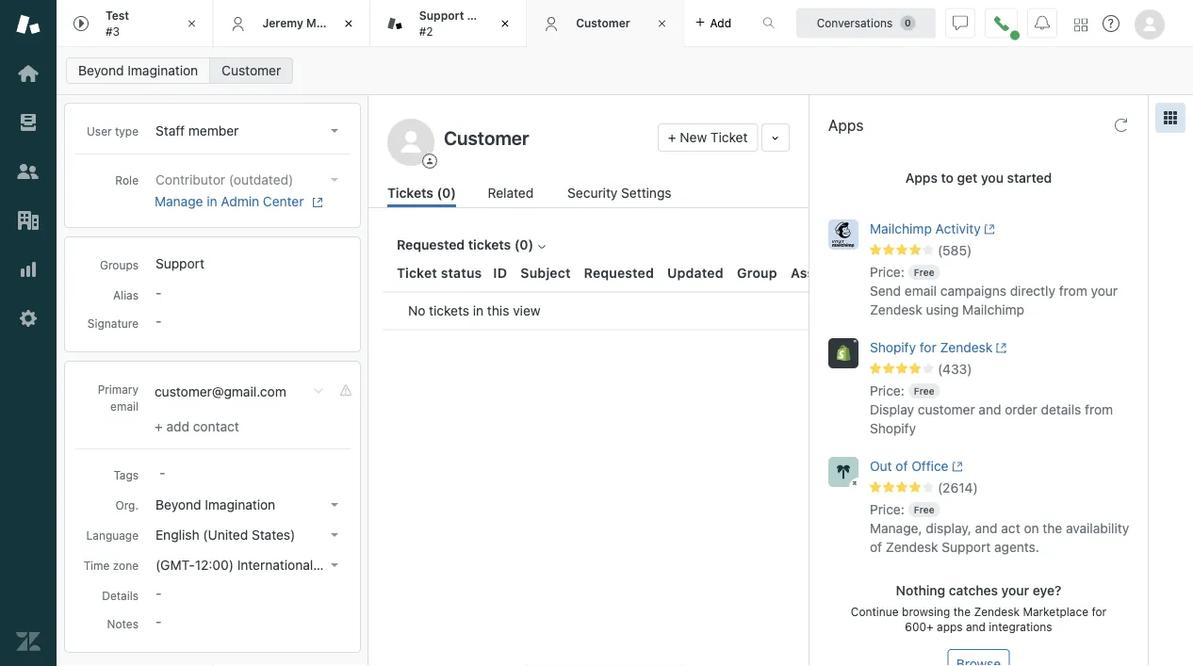 Task type: describe. For each thing, give the bounding box(es) containing it.
zone
[[113, 559, 139, 572]]

apps for apps
[[829, 116, 864, 134]]

activity
[[936, 221, 982, 237]]

related link
[[488, 183, 536, 207]]

related
[[488, 185, 534, 201]]

out of office
[[870, 459, 949, 474]]

states)
[[252, 528, 295, 543]]

act
[[1002, 521, 1021, 537]]

customer tab
[[527, 0, 684, 47]]

admin
[[221, 194, 259, 209]]

mailchimp inside price: free send email campaigns directly from your zendesk using mailchimp
[[963, 302, 1025, 318]]

button displays agent's chat status as invisible. image
[[953, 16, 969, 31]]

send
[[870, 283, 902, 299]]

browsing
[[903, 605, 951, 619]]

apps for apps to get you started
[[906, 170, 938, 186]]

status
[[441, 265, 482, 281]]

add inside popup button
[[711, 17, 732, 30]]

grid containing ticket status
[[369, 255, 868, 667]]

user type
[[87, 124, 139, 138]]

customer link
[[210, 58, 293, 84]]

org.
[[116, 499, 139, 512]]

mailchimp activity link
[[870, 220, 1103, 242]]

add button
[[684, 0, 743, 46]]

this
[[487, 303, 510, 319]]

tickets for no
[[429, 303, 470, 319]]

primary
[[98, 383, 139, 396]]

free for email
[[915, 267, 935, 278]]

in inside grid
[[473, 303, 484, 319]]

english (united states) button
[[150, 522, 346, 549]]

out of office link
[[870, 457, 1103, 480]]

jeremy miller
[[263, 16, 337, 30]]

shopify inside shopify for zendesk link
[[870, 340, 917, 356]]

security settings
[[568, 185, 672, 201]]

arrow down image for (gmt-12:00) international date line west
[[331, 564, 339, 568]]

beyond imagination inside 'beyond imagination' button
[[156, 497, 276, 513]]

0 vertical spatial of
[[896, 459, 909, 474]]

customers image
[[16, 159, 41, 184]]

time zone
[[84, 559, 139, 572]]

requested for requested tickets (0)
[[397, 237, 465, 253]]

notes
[[107, 618, 139, 631]]

date
[[317, 558, 345, 573]]

staff
[[156, 123, 185, 139]]

from inside price: free send email campaigns directly from your zendesk using mailchimp
[[1060, 283, 1088, 299]]

nothing catches your eye? continue browsing the zendesk marketplace for 600+ apps and integrations
[[851, 583, 1107, 634]]

apps
[[937, 621, 963, 634]]

(585)
[[938, 243, 973, 258]]

support for support
[[156, 256, 205, 272]]

beyond imagination link
[[66, 58, 210, 84]]

organizations image
[[16, 208, 41, 233]]

price: free display customer and order details from shopify
[[870, 383, 1114, 437]]

user
[[87, 124, 112, 138]]

(opens in a new tab) image for out of office
[[949, 461, 964, 473]]

customer@gmail.com
[[155, 384, 286, 400]]

zendesk inside shopify for zendesk link
[[941, 340, 993, 356]]

jeremy miller tab
[[214, 0, 370, 47]]

close image
[[496, 14, 515, 33]]

apps to get you started
[[906, 170, 1053, 186]]

availability
[[1067, 521, 1130, 537]]

out
[[870, 459, 893, 474]]

staff member
[[156, 123, 239, 139]]

integrations
[[990, 621, 1053, 634]]

beyond imagination button
[[150, 492, 346, 519]]

contributor
[[156, 172, 225, 188]]

main element
[[0, 0, 57, 667]]

from inside price: free display customer and order details from shopify
[[1086, 402, 1114, 418]]

notifications image
[[1036, 16, 1051, 31]]

requested tickets (0)
[[397, 237, 534, 253]]

+ for + new ticket
[[669, 130, 677, 145]]

beyond inside button
[[156, 497, 201, 513]]

get
[[958, 170, 978, 186]]

miller
[[307, 16, 337, 30]]

(outdated)
[[229, 172, 294, 188]]

manage in admin center link
[[155, 193, 339, 210]]

requested for requested
[[584, 265, 655, 281]]

order
[[1006, 402, 1038, 418]]

1 close image from the left
[[182, 14, 201, 33]]

tickets for requested
[[468, 237, 511, 253]]

0 vertical spatial mailchimp
[[870, 221, 933, 237]]

eye?
[[1033, 583, 1062, 599]]

updated
[[668, 265, 724, 281]]

office
[[912, 459, 949, 474]]

12:00)
[[195, 558, 234, 573]]

group
[[738, 265, 778, 281]]

settings
[[622, 185, 672, 201]]

tabs tab list
[[57, 0, 743, 47]]

+ new ticket button
[[658, 124, 759, 152]]

+ new ticket
[[669, 130, 748, 145]]

display,
[[926, 521, 972, 537]]

role
[[115, 174, 139, 187]]

admin image
[[16, 307, 41, 331]]

manage
[[155, 194, 203, 209]]

no tickets in this view
[[408, 303, 541, 319]]

(433)
[[938, 362, 973, 377]]

and inside nothing catches your eye? continue browsing the zendesk marketplace for 600+ apps and integrations
[[967, 621, 986, 634]]

+ for + add contact
[[155, 419, 163, 435]]

zendesk inside nothing catches your eye? continue browsing the zendesk marketplace for 600+ apps and integrations
[[975, 605, 1020, 619]]

test #3
[[106, 9, 129, 38]]

directly
[[1011, 283, 1056, 299]]

ticket inside button
[[711, 130, 748, 145]]

security
[[568, 185, 618, 201]]

(opens in a new tab) image for mailchimp activity
[[982, 224, 996, 235]]

arrow down image for contributor (outdated)
[[331, 178, 339, 182]]

zendesk products image
[[1075, 18, 1088, 32]]

language
[[86, 529, 139, 542]]

type
[[115, 124, 139, 138]]

secondary element
[[57, 52, 1194, 90]]

customer inside tab
[[576, 16, 631, 30]]

manage in admin center
[[155, 194, 304, 209]]

english
[[156, 528, 200, 543]]

support outreach #2
[[419, 9, 519, 38]]

apps image
[[1164, 110, 1179, 125]]

imagination inside button
[[205, 497, 276, 513]]

your inside price: free send email campaigns directly from your zendesk using mailchimp
[[1092, 283, 1119, 299]]

imagination inside secondary element
[[128, 63, 198, 78]]

display
[[870, 402, 915, 418]]

(0) inside tickets (0) link
[[437, 185, 456, 201]]



Task type: locate. For each thing, give the bounding box(es) containing it.
international
[[237, 558, 313, 573]]

0 vertical spatial +
[[669, 130, 677, 145]]

1 arrow down image from the top
[[331, 129, 339, 133]]

1 vertical spatial add
[[166, 419, 190, 435]]

zendesk image
[[16, 630, 41, 655]]

1 vertical spatial imagination
[[205, 497, 276, 513]]

free inside price: free send email campaigns directly from your zendesk using mailchimp
[[915, 267, 935, 278]]

staff member button
[[150, 118, 346, 144]]

1 horizontal spatial mailchimp
[[963, 302, 1025, 318]]

beyond imagination inside beyond imagination link
[[78, 63, 198, 78]]

(opens in a new tab) image
[[982, 224, 996, 235], [993, 343, 1008, 354], [949, 461, 964, 473]]

support right groups
[[156, 256, 205, 272]]

1 vertical spatial arrow down image
[[331, 534, 339, 538]]

conversations
[[817, 17, 893, 30]]

1 vertical spatial shopify
[[870, 421, 917, 437]]

1 vertical spatial arrow down image
[[331, 504, 339, 507]]

zendesk inside "price: free manage, display, and act on the availability of zendesk support agents."
[[886, 540, 939, 555]]

your inside nothing catches your eye? continue browsing the zendesk marketplace for 600+ apps and integrations
[[1002, 583, 1030, 599]]

0 vertical spatial tickets
[[468, 237, 511, 253]]

2 arrow down image from the top
[[331, 534, 339, 538]]

ticket
[[711, 130, 748, 145], [397, 265, 438, 281]]

and left order
[[979, 402, 1002, 418]]

1 vertical spatial and
[[976, 521, 998, 537]]

tags
[[114, 469, 139, 482]]

0 vertical spatial arrow down image
[[331, 178, 339, 182]]

id
[[494, 265, 508, 281]]

ticket inside grid
[[397, 265, 438, 281]]

1 horizontal spatial close image
[[339, 14, 358, 33]]

zendesk up integrations
[[975, 605, 1020, 619]]

details
[[102, 589, 139, 603]]

tab
[[57, 0, 214, 47], [370, 0, 527, 47]]

1 vertical spatial the
[[954, 605, 971, 619]]

0 vertical spatial apps
[[829, 116, 864, 134]]

zendesk down "manage,"
[[886, 540, 939, 555]]

new
[[680, 130, 707, 145]]

price: inside price: free send email campaigns directly from your zendesk using mailchimp
[[870, 265, 905, 280]]

time
[[84, 559, 110, 572]]

0 vertical spatial support
[[419, 9, 464, 22]]

imagination up 'staff'
[[128, 63, 198, 78]]

line
[[349, 558, 374, 573]]

email inside primary email
[[110, 400, 139, 413]]

tab containing support outreach
[[370, 0, 527, 47]]

(opens in a new tab) image inside the out of office link
[[949, 461, 964, 473]]

(gmt-12:00) international date line west button
[[150, 553, 409, 579]]

assignee
[[791, 265, 851, 281]]

email
[[905, 283, 937, 299], [110, 400, 139, 413]]

1 horizontal spatial requested
[[584, 265, 655, 281]]

price: up "manage,"
[[870, 502, 905, 518]]

support inside support outreach #2
[[419, 9, 464, 22]]

1 tab from the left
[[57, 0, 214, 47]]

+ inside button
[[669, 130, 677, 145]]

2 vertical spatial support
[[942, 540, 991, 555]]

mailchimp left activity
[[870, 221, 933, 237]]

arrow down image inside staff member button
[[331, 129, 339, 133]]

views image
[[16, 110, 41, 135]]

1 horizontal spatial add
[[711, 17, 732, 30]]

1 horizontal spatial the
[[1043, 521, 1063, 537]]

free up display,
[[915, 505, 935, 515]]

email up using
[[905, 283, 937, 299]]

(gmt-
[[156, 558, 195, 573]]

1 vertical spatial free
[[915, 386, 935, 397]]

1 horizontal spatial support
[[419, 9, 464, 22]]

view
[[513, 303, 541, 319]]

add
[[711, 17, 732, 30], [166, 419, 190, 435]]

support inside "price: free manage, display, and act on the availability of zendesk support agents."
[[942, 540, 991, 555]]

1 vertical spatial apps
[[906, 170, 938, 186]]

600+
[[906, 621, 934, 634]]

and left act at the right bottom
[[976, 521, 998, 537]]

arrow down image left the line
[[331, 564, 339, 568]]

- field
[[152, 463, 346, 484]]

for
[[920, 340, 937, 356], [1093, 605, 1107, 619]]

email down the primary
[[110, 400, 139, 413]]

support up the #2
[[419, 9, 464, 22]]

tickets inside grid
[[429, 303, 470, 319]]

close image up beyond imagination link
[[182, 14, 201, 33]]

0 horizontal spatial mailchimp
[[870, 221, 933, 237]]

1 vertical spatial customer
[[222, 63, 281, 78]]

signature
[[88, 317, 139, 330]]

None text field
[[439, 124, 651, 152]]

beyond inside secondary element
[[78, 63, 124, 78]]

0 horizontal spatial for
[[920, 340, 937, 356]]

1 horizontal spatial +
[[669, 130, 677, 145]]

tickets (0)
[[388, 185, 456, 201]]

the
[[1043, 521, 1063, 537], [954, 605, 971, 619]]

2 vertical spatial (opens in a new tab) image
[[949, 461, 964, 473]]

tickets
[[388, 185, 434, 201]]

1 horizontal spatial for
[[1093, 605, 1107, 619]]

1 shopify from the top
[[870, 340, 917, 356]]

0 vertical spatial (0)
[[437, 185, 456, 201]]

(2614)
[[938, 480, 979, 496]]

0 vertical spatial ticket
[[711, 130, 748, 145]]

1 horizontal spatial of
[[896, 459, 909, 474]]

0 horizontal spatial beyond
[[78, 63, 124, 78]]

0 vertical spatial add
[[711, 17, 732, 30]]

arrow down image inside (gmt-12:00) international date line west button
[[331, 564, 339, 568]]

+ left new
[[669, 130, 677, 145]]

(united
[[203, 528, 248, 543]]

1 horizontal spatial tab
[[370, 0, 527, 47]]

the inside nothing catches your eye? continue browsing the zendesk marketplace for 600+ apps and integrations
[[954, 605, 971, 619]]

center
[[263, 194, 304, 209]]

1 horizontal spatial in
[[473, 303, 484, 319]]

0 horizontal spatial customer
[[222, 63, 281, 78]]

arrow down image inside english (united states) button
[[331, 534, 339, 538]]

0 horizontal spatial tab
[[57, 0, 214, 47]]

1 horizontal spatial beyond
[[156, 497, 201, 513]]

1 vertical spatial (0)
[[515, 237, 534, 253]]

member
[[189, 123, 239, 139]]

price: up send
[[870, 265, 905, 280]]

nothing
[[897, 583, 946, 599]]

arrow down image for english (united states)
[[331, 534, 339, 538]]

arrow down image
[[331, 129, 339, 133], [331, 534, 339, 538]]

close image inside the customer tab
[[653, 14, 672, 33]]

of down "manage,"
[[870, 540, 883, 555]]

for inside nothing catches your eye? continue browsing the zendesk marketplace for 600+ apps and integrations
[[1093, 605, 1107, 619]]

in
[[207, 194, 217, 209], [473, 303, 484, 319]]

ticket up the no
[[397, 265, 438, 281]]

0 horizontal spatial email
[[110, 400, 139, 413]]

close image for jeremy miller
[[339, 14, 358, 33]]

beyond up english
[[156, 497, 201, 513]]

0 horizontal spatial (0)
[[437, 185, 456, 201]]

0 vertical spatial for
[[920, 340, 937, 356]]

0 vertical spatial shopify
[[870, 340, 917, 356]]

1 horizontal spatial (0)
[[515, 237, 534, 253]]

mailchimp
[[870, 221, 933, 237], [963, 302, 1025, 318]]

zendesk down send
[[870, 302, 923, 318]]

3 price: from the top
[[870, 502, 905, 518]]

2 shopify from the top
[[870, 421, 917, 437]]

4 stars. 585 reviews. element
[[870, 242, 1137, 259]]

2 arrow down image from the top
[[331, 504, 339, 507]]

in left this
[[473, 303, 484, 319]]

for right marketplace
[[1093, 605, 1107, 619]]

1 horizontal spatial customer
[[576, 16, 631, 30]]

customer up secondary element
[[576, 16, 631, 30]]

jeremy
[[263, 16, 304, 30]]

out of office image
[[829, 457, 859, 488]]

1 price: from the top
[[870, 265, 905, 280]]

0 vertical spatial beyond imagination
[[78, 63, 198, 78]]

english (united states)
[[156, 528, 295, 543]]

free up customer
[[915, 386, 935, 397]]

free for display,
[[915, 505, 935, 515]]

support down display,
[[942, 540, 991, 555]]

no
[[408, 303, 426, 319]]

your left eye?
[[1002, 583, 1030, 599]]

using
[[927, 302, 960, 318]]

shopify right shopify for zendesk image
[[870, 340, 917, 356]]

and for display,
[[976, 521, 998, 537]]

for down using
[[920, 340, 937, 356]]

1 vertical spatial of
[[870, 540, 883, 555]]

+ add contact
[[155, 419, 239, 435]]

price: up display at the bottom
[[870, 383, 905, 399]]

1 horizontal spatial imagination
[[205, 497, 276, 513]]

2 vertical spatial and
[[967, 621, 986, 634]]

security settings link
[[568, 183, 677, 207]]

close image right miller at the top
[[339, 14, 358, 33]]

marketplace
[[1024, 605, 1089, 619]]

arrow down image inside 'beyond imagination' button
[[331, 504, 339, 507]]

2 close image from the left
[[339, 14, 358, 33]]

#2
[[419, 25, 433, 38]]

0 vertical spatial price:
[[870, 265, 905, 280]]

catches
[[950, 583, 999, 599]]

shopify for zendesk link
[[870, 339, 1103, 361]]

arrow down image for staff member
[[331, 129, 339, 133]]

1 vertical spatial in
[[473, 303, 484, 319]]

shopify for zendesk
[[870, 340, 993, 356]]

1 vertical spatial (opens in a new tab) image
[[993, 343, 1008, 354]]

beyond imagination down "#3"
[[78, 63, 198, 78]]

shopify inside price: free display customer and order details from shopify
[[870, 421, 917, 437]]

1 vertical spatial price:
[[870, 383, 905, 399]]

(opens in a new tab) image inside shopify for zendesk link
[[993, 343, 1008, 354]]

arrow down image
[[331, 178, 339, 182], [331, 504, 339, 507], [331, 564, 339, 568]]

(opens in a new tab) image up '4 stars. 433 reviews.' "element"
[[993, 343, 1008, 354]]

0 horizontal spatial requested
[[397, 237, 465, 253]]

price: for send
[[870, 265, 905, 280]]

(0) up subject
[[515, 237, 534, 253]]

1 vertical spatial support
[[156, 256, 205, 272]]

0 horizontal spatial the
[[954, 605, 971, 619]]

to
[[942, 170, 954, 186]]

1 horizontal spatial ticket
[[711, 130, 748, 145]]

alias
[[113, 289, 139, 302]]

1 vertical spatial from
[[1086, 402, 1114, 418]]

close image left add popup button
[[653, 14, 672, 33]]

4 stars. 2614 reviews. element
[[870, 480, 1137, 497]]

+ left contact
[[155, 419, 163, 435]]

3 free from the top
[[915, 505, 935, 515]]

2 vertical spatial price:
[[870, 502, 905, 518]]

agents.
[[995, 540, 1040, 555]]

#3
[[106, 25, 120, 38]]

2 vertical spatial arrow down image
[[331, 564, 339, 568]]

1 free from the top
[[915, 267, 935, 278]]

in down contributor (outdated)
[[207, 194, 217, 209]]

2 tab from the left
[[370, 0, 527, 47]]

test
[[106, 9, 129, 22]]

1 vertical spatial +
[[155, 419, 163, 435]]

0 vertical spatial imagination
[[128, 63, 198, 78]]

outreach
[[467, 9, 519, 22]]

the right on
[[1043, 521, 1063, 537]]

1 vertical spatial ticket
[[397, 265, 438, 281]]

arrow down image for beyond imagination
[[331, 504, 339, 507]]

2 free from the top
[[915, 386, 935, 397]]

arrow down image inside the contributor (outdated) button
[[331, 178, 339, 182]]

support for support outreach #2
[[419, 9, 464, 22]]

0 vertical spatial customer
[[576, 16, 631, 30]]

continue
[[851, 605, 899, 619]]

price: for manage,
[[870, 502, 905, 518]]

and for customer
[[979, 402, 1002, 418]]

price: inside "price: free manage, display, and act on the availability of zendesk support agents."
[[870, 502, 905, 518]]

of right out
[[896, 459, 909, 474]]

0 vertical spatial arrow down image
[[331, 129, 339, 133]]

1 arrow down image from the top
[[331, 178, 339, 182]]

of inside "price: free manage, display, and act on the availability of zendesk support agents."
[[870, 540, 883, 555]]

price: inside price: free display customer and order details from shopify
[[870, 383, 905, 399]]

0 vertical spatial requested
[[397, 237, 465, 253]]

free up using
[[915, 267, 935, 278]]

free inside price: free display customer and order details from shopify
[[915, 386, 935, 397]]

4 stars. 433 reviews. element
[[870, 361, 1137, 378]]

(0) right tickets
[[437, 185, 456, 201]]

2 horizontal spatial close image
[[653, 14, 672, 33]]

imagination up english (united states) button
[[205, 497, 276, 513]]

close image
[[182, 14, 201, 33], [339, 14, 358, 33], [653, 14, 672, 33]]

ticket status
[[397, 265, 482, 281]]

reporting image
[[16, 257, 41, 282]]

from
[[1060, 283, 1088, 299], [1086, 402, 1114, 418]]

0 horizontal spatial +
[[155, 419, 163, 435]]

1 vertical spatial requested
[[584, 265, 655, 281]]

0 vertical spatial in
[[207, 194, 217, 209]]

you
[[982, 170, 1004, 186]]

2 horizontal spatial support
[[942, 540, 991, 555]]

tickets right the no
[[429, 303, 470, 319]]

(gmt-12:00) international date line west
[[156, 558, 409, 573]]

0 vertical spatial beyond
[[78, 63, 124, 78]]

0 horizontal spatial imagination
[[128, 63, 198, 78]]

0 horizontal spatial in
[[207, 194, 217, 209]]

0 vertical spatial (opens in a new tab) image
[[982, 224, 996, 235]]

close image inside jeremy miller tab
[[339, 14, 358, 33]]

free
[[915, 267, 935, 278], [915, 386, 935, 397], [915, 505, 935, 515]]

beyond down "#3"
[[78, 63, 124, 78]]

groups
[[100, 258, 139, 272]]

mailchimp down campaigns
[[963, 302, 1025, 318]]

get started image
[[16, 61, 41, 86]]

0 horizontal spatial of
[[870, 540, 883, 555]]

ticket right new
[[711, 130, 748, 145]]

1 vertical spatial for
[[1093, 605, 1107, 619]]

from right directly
[[1060, 283, 1088, 299]]

from right details
[[1086, 402, 1114, 418]]

close image for customer
[[653, 14, 672, 33]]

free for customer
[[915, 386, 935, 397]]

0 horizontal spatial apps
[[829, 116, 864, 134]]

requested up ticket status
[[397, 237, 465, 253]]

1 vertical spatial your
[[1002, 583, 1030, 599]]

price:
[[870, 265, 905, 280], [870, 383, 905, 399], [870, 502, 905, 518]]

zendesk inside price: free send email campaigns directly from your zendesk using mailchimp
[[870, 302, 923, 318]]

shopify
[[870, 340, 917, 356], [870, 421, 917, 437]]

3 arrow down image from the top
[[331, 564, 339, 568]]

mailchimp activity
[[870, 221, 982, 237]]

mailchimp activity image
[[829, 220, 859, 250]]

1 horizontal spatial apps
[[906, 170, 938, 186]]

the up apps
[[954, 605, 971, 619]]

0 vertical spatial your
[[1092, 283, 1119, 299]]

0 vertical spatial email
[[905, 283, 937, 299]]

arrow down image up date
[[331, 504, 339, 507]]

manage,
[[870, 521, 923, 537]]

arrow down image right "(outdated)"
[[331, 178, 339, 182]]

2 vertical spatial free
[[915, 505, 935, 515]]

1 vertical spatial beyond imagination
[[156, 497, 276, 513]]

1 horizontal spatial your
[[1092, 283, 1119, 299]]

contact
[[193, 419, 239, 435]]

campaigns
[[941, 283, 1007, 299]]

shopify for zendesk image
[[829, 339, 859, 369]]

(opens in a new tab) image up (2614)
[[949, 461, 964, 473]]

1 vertical spatial email
[[110, 400, 139, 413]]

subject
[[521, 265, 571, 281]]

grid
[[369, 255, 868, 667]]

primary email
[[98, 383, 139, 413]]

get help image
[[1103, 15, 1120, 32]]

(opens in a new tab) image inside mailchimp activity link
[[982, 224, 996, 235]]

0 vertical spatial and
[[979, 402, 1002, 418]]

(opens in a new tab) image for shopify for zendesk
[[993, 343, 1008, 354]]

tickets up "id"
[[468, 237, 511, 253]]

3 close image from the left
[[653, 14, 672, 33]]

customer inside "link"
[[222, 63, 281, 78]]

(0)
[[437, 185, 456, 201], [515, 237, 534, 253]]

2 price: from the top
[[870, 383, 905, 399]]

0 vertical spatial free
[[915, 267, 935, 278]]

0 vertical spatial the
[[1043, 521, 1063, 537]]

0 horizontal spatial support
[[156, 256, 205, 272]]

0 horizontal spatial close image
[[182, 14, 201, 33]]

tab containing test
[[57, 0, 214, 47]]

1 vertical spatial mailchimp
[[963, 302, 1025, 318]]

(opens in a new tab) image up 4 stars. 585 reviews. "element"
[[982, 224, 996, 235]]

email inside price: free send email campaigns directly from your zendesk using mailchimp
[[905, 283, 937, 299]]

zendesk up the (433)
[[941, 340, 993, 356]]

and right apps
[[967, 621, 986, 634]]

price: for display
[[870, 383, 905, 399]]

beyond imagination up english (united states)
[[156, 497, 276, 513]]

your right directly
[[1092, 283, 1119, 299]]

1 horizontal spatial email
[[905, 283, 937, 299]]

1 vertical spatial tickets
[[429, 303, 470, 319]]

customer down jeremy
[[222, 63, 281, 78]]

contributor (outdated) button
[[150, 167, 346, 193]]

0 horizontal spatial ticket
[[397, 265, 438, 281]]

zendesk support image
[[16, 12, 41, 37]]

shopify down display at the bottom
[[870, 421, 917, 437]]

0 horizontal spatial your
[[1002, 583, 1030, 599]]

contributor (outdated)
[[156, 172, 294, 188]]

and inside price: free display customer and order details from shopify
[[979, 402, 1002, 418]]

0 vertical spatial from
[[1060, 283, 1088, 299]]

conversations button
[[797, 8, 937, 38]]

the inside "price: free manage, display, and act on the availability of zendesk support agents."
[[1043, 521, 1063, 537]]

and inside "price: free manage, display, and act on the availability of zendesk support agents."
[[976, 521, 998, 537]]

requested right subject
[[584, 265, 655, 281]]

free inside "price: free manage, display, and act on the availability of zendesk support agents."
[[915, 505, 935, 515]]

1 vertical spatial beyond
[[156, 497, 201, 513]]

0 horizontal spatial add
[[166, 419, 190, 435]]

price: free send email campaigns directly from your zendesk using mailchimp
[[870, 265, 1119, 318]]

west
[[378, 558, 409, 573]]

apps
[[829, 116, 864, 134], [906, 170, 938, 186]]



Task type: vqa. For each thing, say whether or not it's contained in the screenshot.


